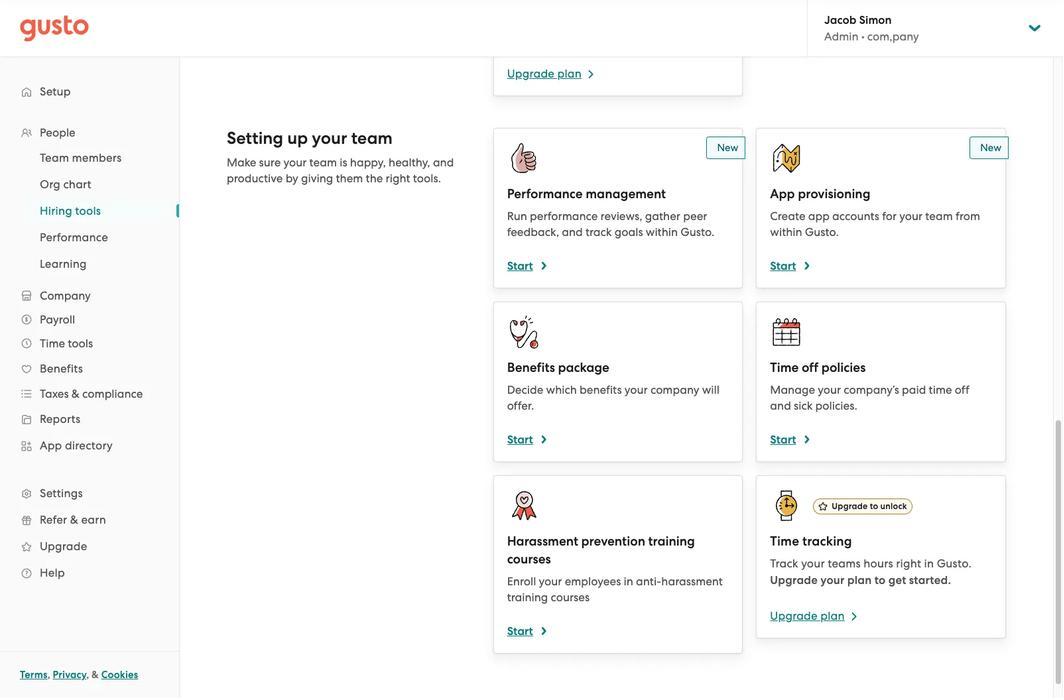 Task type: locate. For each thing, give the bounding box(es) containing it.
,
[[48, 670, 50, 682], [86, 670, 89, 682]]

to inside track your teams hours right in gusto. upgrade your plan to get started.
[[875, 574, 886, 588]]

upgrade to unlock
[[832, 502, 908, 512]]

1 horizontal spatial off
[[956, 384, 970, 397]]

harassment
[[662, 575, 723, 589]]

& left "earn"
[[70, 514, 78, 527]]

list
[[0, 121, 179, 587], [0, 145, 179, 277]]

upgrade
[[507, 67, 555, 80], [832, 502, 868, 512], [40, 540, 87, 553], [771, 574, 818, 588], [771, 610, 818, 623]]

time inside dropdown button
[[40, 337, 65, 350]]

benefits for benefits
[[40, 362, 83, 376]]

right up get
[[897, 557, 922, 571]]

1 new from the left
[[718, 142, 739, 154]]

1 vertical spatial to
[[875, 574, 886, 588]]

0 vertical spatial tools
[[75, 204, 101, 218]]

0 horizontal spatial benefits
[[40, 362, 83, 376]]

offer.
[[507, 400, 534, 413]]

1 vertical spatial right
[[897, 557, 922, 571]]

time tracking
[[771, 534, 853, 550]]

time
[[40, 337, 65, 350], [771, 360, 799, 376], [771, 534, 800, 550]]

time
[[930, 384, 953, 397]]

create app accounts for your team from within gusto.
[[771, 210, 981, 239]]

and down "performance"
[[562, 226, 583, 239]]

start down feedback,
[[507, 259, 533, 273]]

start for harassment prevention training courses
[[507, 625, 533, 639]]

0 horizontal spatial off
[[802, 360, 819, 376]]

taxes
[[40, 388, 69, 401]]

start for benefits package
[[507, 433, 533, 447]]

0 horizontal spatial ,
[[48, 670, 50, 682]]

in
[[925, 557, 935, 571], [624, 575, 634, 589]]

and down manage
[[771, 400, 792, 413]]

to down the hours
[[875, 574, 886, 588]]

gusto. down peer
[[681, 226, 715, 239]]

within down create
[[771, 226, 803, 239]]

for
[[883, 210, 897, 223]]

1 vertical spatial upgrade plan
[[771, 610, 845, 623]]

training down enroll
[[507, 591, 548, 605]]

company
[[40, 289, 91, 303]]

peer
[[684, 210, 708, 223]]

0 horizontal spatial training
[[507, 591, 548, 605]]

2 horizontal spatial team
[[926, 210, 954, 223]]

1 horizontal spatial plan
[[821, 610, 845, 623]]

your right enroll
[[539, 575, 562, 589]]

right down healthy,
[[386, 172, 410, 185]]

directory
[[65, 439, 113, 453]]

new
[[718, 142, 739, 154], [981, 142, 1002, 154]]

& inside dropdown button
[[72, 388, 80, 401]]

and up tools.
[[433, 156, 454, 169]]

start down sick
[[771, 433, 797, 447]]

1 vertical spatial courses
[[551, 591, 590, 605]]

sure
[[259, 156, 281, 169]]

0 horizontal spatial app
[[40, 439, 62, 453]]

training
[[649, 534, 695, 550], [507, 591, 548, 605]]

courses
[[507, 552, 551, 567], [551, 591, 590, 605]]

performance inside performance link
[[40, 231, 108, 244]]

team up happy,
[[351, 128, 393, 149]]

1 vertical spatial tools
[[68, 337, 93, 350]]

0 horizontal spatial right
[[386, 172, 410, 185]]

track
[[771, 557, 799, 571]]

1 horizontal spatial training
[[649, 534, 695, 550]]

off inside manage your company's paid time off and sick policies.
[[956, 384, 970, 397]]

upgrade link
[[13, 535, 166, 559]]

0 vertical spatial team
[[351, 128, 393, 149]]

prevention
[[582, 534, 646, 550]]

1 list from the top
[[0, 121, 179, 587]]

0 horizontal spatial plan
[[558, 67, 582, 80]]

start down offer.
[[507, 433, 533, 447]]

2 vertical spatial team
[[926, 210, 954, 223]]

0 vertical spatial plan
[[558, 67, 582, 80]]

app for app provisioning
[[771, 186, 795, 202]]

app up create
[[771, 186, 795, 202]]

team members link
[[24, 146, 166, 170]]

0 vertical spatial app
[[771, 186, 795, 202]]

time tools button
[[13, 332, 166, 356]]

0 vertical spatial upgrade plan
[[507, 67, 582, 80]]

terms , privacy , & cookies
[[20, 670, 138, 682]]

goals
[[615, 226, 643, 239]]

1 horizontal spatial performance
[[507, 186, 583, 202]]

0 horizontal spatial in
[[624, 575, 634, 589]]

setting
[[227, 128, 283, 149]]

& for compliance
[[72, 388, 80, 401]]

gusto navigation element
[[0, 57, 179, 608]]

1 horizontal spatial team
[[351, 128, 393, 149]]

within inside create app accounts for your team from within gusto.
[[771, 226, 803, 239]]

productive
[[227, 172, 283, 185]]

2 within from the left
[[771, 226, 803, 239]]

time down 'payroll'
[[40, 337, 65, 350]]

your inside create app accounts for your team from within gusto.
[[900, 210, 923, 223]]

terms
[[20, 670, 48, 682]]

0 horizontal spatial gusto.
[[681, 226, 715, 239]]

within
[[646, 226, 678, 239], [771, 226, 803, 239]]

run performance reviews, gather peer feedback, and track goals within gusto.
[[507, 210, 715, 239]]

performance for performance
[[40, 231, 108, 244]]

upgrade inside track your teams hours right in gusto. upgrade your plan to get started.
[[771, 574, 818, 588]]

0 horizontal spatial performance
[[40, 231, 108, 244]]

benefits for benefits package
[[507, 360, 555, 376]]

harassment
[[507, 534, 579, 550]]

1 vertical spatial training
[[507, 591, 548, 605]]

and inside manage your company's paid time off and sick policies.
[[771, 400, 792, 413]]

team inside make sure your team is happy, healthy, and productive by giving them the right tools.
[[310, 156, 337, 169]]

1 horizontal spatial within
[[771, 226, 803, 239]]

0 vertical spatial &
[[72, 388, 80, 401]]

gusto. down app
[[806, 226, 839, 239]]

tools
[[75, 204, 101, 218], [68, 337, 93, 350]]

to left unlock at the right of the page
[[871, 502, 879, 512]]

, left the privacy
[[48, 670, 50, 682]]

2 horizontal spatial plan
[[848, 574, 872, 588]]

within down gather
[[646, 226, 678, 239]]

settings
[[40, 487, 83, 500]]

earn
[[81, 514, 106, 527]]

, left cookies
[[86, 670, 89, 682]]

1 within from the left
[[646, 226, 678, 239]]

0 horizontal spatial new
[[718, 142, 739, 154]]

company's
[[844, 384, 900, 397]]

0 vertical spatial in
[[925, 557, 935, 571]]

0 horizontal spatial and
[[433, 156, 454, 169]]

1 horizontal spatial new
[[981, 142, 1002, 154]]

app inside "app directory" link
[[40, 439, 62, 453]]

your up by
[[284, 156, 307, 169]]

gusto. inside track your teams hours right in gusto. upgrade your plan to get started.
[[938, 557, 972, 571]]

courses inside the "harassment prevention training courses"
[[507, 552, 551, 567]]

benefits down time tools
[[40, 362, 83, 376]]

1 horizontal spatial in
[[925, 557, 935, 571]]

0 horizontal spatial within
[[646, 226, 678, 239]]

tools inside dropdown button
[[68, 337, 93, 350]]

2 new from the left
[[981, 142, 1002, 154]]

team up giving
[[310, 156, 337, 169]]

&
[[72, 388, 80, 401], [70, 514, 78, 527], [92, 670, 99, 682]]

1 vertical spatial plan
[[848, 574, 872, 588]]

from
[[956, 210, 981, 223]]

manage
[[771, 384, 816, 397]]

cookies button
[[101, 668, 138, 684]]

start down enroll
[[507, 625, 533, 639]]

0 vertical spatial right
[[386, 172, 410, 185]]

which
[[547, 384, 577, 397]]

plan
[[558, 67, 582, 80], [848, 574, 872, 588], [821, 610, 845, 623]]

policies
[[822, 360, 866, 376]]

right
[[386, 172, 410, 185], [897, 557, 922, 571]]

org
[[40, 178, 60, 191]]

payroll button
[[13, 308, 166, 332]]

1 vertical spatial &
[[70, 514, 78, 527]]

people
[[40, 126, 75, 139]]

2 list from the top
[[0, 145, 179, 277]]

off up manage
[[802, 360, 819, 376]]

run
[[507, 210, 527, 223]]

1 vertical spatial in
[[624, 575, 634, 589]]

performance up "performance"
[[507, 186, 583, 202]]

courses inside enroll your employees in anti-harassment training courses
[[551, 591, 590, 605]]

team left the from at the right of the page
[[926, 210, 954, 223]]

1 horizontal spatial and
[[562, 226, 583, 239]]

taxes & compliance
[[40, 388, 143, 401]]

list containing people
[[0, 121, 179, 587]]

org chart
[[40, 178, 91, 191]]

performance management
[[507, 186, 666, 202]]

1 vertical spatial time
[[771, 360, 799, 376]]

performance link
[[24, 226, 166, 250]]

gusto. inside create app accounts for your team from within gusto.
[[806, 226, 839, 239]]

1 horizontal spatial benefits
[[507, 360, 555, 376]]

time up track at the right bottom of the page
[[771, 534, 800, 550]]

performance down hiring tools
[[40, 231, 108, 244]]

1 vertical spatial team
[[310, 156, 337, 169]]

right inside track your teams hours right in gusto. upgrade your plan to get started.
[[897, 557, 922, 571]]

2 vertical spatial and
[[771, 400, 792, 413]]

0 vertical spatial and
[[433, 156, 454, 169]]

learning link
[[24, 252, 166, 276]]

off right time
[[956, 384, 970, 397]]

cookies
[[101, 670, 138, 682]]

& right taxes
[[72, 388, 80, 401]]

your
[[312, 128, 347, 149], [284, 156, 307, 169], [900, 210, 923, 223], [625, 384, 648, 397], [818, 384, 842, 397], [802, 557, 825, 571], [821, 574, 845, 588], [539, 575, 562, 589]]

0 vertical spatial performance
[[507, 186, 583, 202]]

in up the started.
[[925, 557, 935, 571]]

2 vertical spatial plan
[[821, 610, 845, 623]]

tools up performance link
[[75, 204, 101, 218]]

courses down employees
[[551, 591, 590, 605]]

chart
[[63, 178, 91, 191]]

1 horizontal spatial ,
[[86, 670, 89, 682]]

app down reports
[[40, 439, 62, 453]]

1 vertical spatial and
[[562, 226, 583, 239]]

1 vertical spatial performance
[[40, 231, 108, 244]]

1 horizontal spatial app
[[771, 186, 795, 202]]

provisioning
[[799, 186, 871, 202]]

2 vertical spatial time
[[771, 534, 800, 550]]

make sure your team is happy, healthy, and productive by giving them the right tools.
[[227, 156, 454, 185]]

0 vertical spatial to
[[871, 502, 879, 512]]

1 vertical spatial off
[[956, 384, 970, 397]]

benefits link
[[13, 357, 166, 381]]

time for time off policies
[[771, 360, 799, 376]]

healthy,
[[389, 156, 431, 169]]

2 horizontal spatial gusto.
[[938, 557, 972, 571]]

your right 'for'
[[900, 210, 923, 223]]

time off policies
[[771, 360, 866, 376]]

team
[[351, 128, 393, 149], [310, 156, 337, 169], [926, 210, 954, 223]]

your right benefits
[[625, 384, 648, 397]]

team
[[40, 151, 69, 165]]

1 , from the left
[[48, 670, 50, 682]]

2 horizontal spatial and
[[771, 400, 792, 413]]

reports link
[[13, 407, 166, 431]]

1 vertical spatial app
[[40, 439, 62, 453]]

and inside run performance reviews, gather peer feedback, and track goals within gusto.
[[562, 226, 583, 239]]

new for performance management
[[718, 142, 739, 154]]

training up harassment
[[649, 534, 695, 550]]

courses down 'harassment'
[[507, 552, 551, 567]]

0 vertical spatial courses
[[507, 552, 551, 567]]

& left cookies
[[92, 670, 99, 682]]

in inside track your teams hours right in gusto. upgrade your plan to get started.
[[925, 557, 935, 571]]

start for time off policies
[[771, 433, 797, 447]]

jacob
[[825, 13, 857, 27]]

upgrade plan
[[507, 67, 582, 80], [771, 610, 845, 623]]

0 vertical spatial time
[[40, 337, 65, 350]]

1 horizontal spatial gusto.
[[806, 226, 839, 239]]

benefits
[[507, 360, 555, 376], [40, 362, 83, 376]]

time up manage
[[771, 360, 799, 376]]

your up policies.
[[818, 384, 842, 397]]

in left anti-
[[624, 575, 634, 589]]

jacob simon admin • com,pany
[[825, 13, 920, 43]]

•
[[862, 30, 865, 43]]

gusto. up the started.
[[938, 557, 972, 571]]

1 horizontal spatial right
[[897, 557, 922, 571]]

benefits inside gusto navigation element
[[40, 362, 83, 376]]

tools down payroll dropdown button
[[68, 337, 93, 350]]

benefits up the decide
[[507, 360, 555, 376]]

team for sure
[[310, 156, 337, 169]]

0 vertical spatial training
[[649, 534, 695, 550]]

0 horizontal spatial team
[[310, 156, 337, 169]]



Task type: vqa. For each thing, say whether or not it's contained in the screenshot.
top "CHECK" icon
no



Task type: describe. For each thing, give the bounding box(es) containing it.
giving
[[301, 172, 333, 185]]

the
[[366, 172, 383, 185]]

and for manage your company's paid time off and sick policies.
[[771, 400, 792, 413]]

start down create
[[771, 259, 797, 273]]

them
[[336, 172, 363, 185]]

2 vertical spatial &
[[92, 670, 99, 682]]

track your teams hours right in gusto. upgrade your plan to get started.
[[771, 557, 972, 588]]

upgrade inside upgrade link
[[40, 540, 87, 553]]

in inside enroll your employees in anti-harassment training courses
[[624, 575, 634, 589]]

tools for time tools
[[68, 337, 93, 350]]

app directory link
[[13, 434, 166, 458]]

anti-
[[636, 575, 662, 589]]

track
[[586, 226, 612, 239]]

help link
[[13, 561, 166, 585]]

training inside enroll your employees in anti-harassment training courses
[[507, 591, 548, 605]]

app directory
[[40, 439, 113, 453]]

settings link
[[13, 482, 166, 506]]

hours
[[864, 557, 894, 571]]

company
[[651, 384, 700, 397]]

com,pany
[[868, 30, 920, 43]]

home image
[[20, 15, 89, 41]]

your inside enroll your employees in anti-harassment training courses
[[539, 575, 562, 589]]

management
[[586, 186, 666, 202]]

members
[[72, 151, 122, 165]]

accounts
[[833, 210, 880, 223]]

help
[[40, 567, 65, 580]]

your inside make sure your team is happy, healthy, and productive by giving them the right tools.
[[284, 156, 307, 169]]

your down teams
[[821, 574, 845, 588]]

reports
[[40, 413, 81, 426]]

company button
[[13, 284, 166, 308]]

setting up your team
[[227, 128, 393, 149]]

decide
[[507, 384, 544, 397]]

gather
[[646, 210, 681, 223]]

benefits package
[[507, 360, 610, 376]]

manage your company's paid time off and sick policies.
[[771, 384, 970, 413]]

create
[[771, 210, 806, 223]]

1 horizontal spatial upgrade plan
[[771, 610, 845, 623]]

performance for performance management
[[507, 186, 583, 202]]

policies.
[[816, 400, 858, 413]]

performance
[[530, 210, 598, 223]]

app provisioning
[[771, 186, 871, 202]]

tools for hiring tools
[[75, 204, 101, 218]]

refer
[[40, 514, 67, 527]]

within inside run performance reviews, gather peer feedback, and track goals within gusto.
[[646, 226, 678, 239]]

& for earn
[[70, 514, 78, 527]]

setup link
[[13, 80, 166, 104]]

list containing team members
[[0, 145, 179, 277]]

package
[[558, 360, 610, 376]]

privacy link
[[53, 670, 86, 682]]

0 vertical spatial off
[[802, 360, 819, 376]]

setup
[[40, 85, 71, 98]]

refer & earn link
[[13, 508, 166, 532]]

simon
[[860, 13, 892, 27]]

benefits
[[580, 384, 622, 397]]

0 horizontal spatial upgrade plan
[[507, 67, 582, 80]]

decide which benefits your company will offer.
[[507, 384, 720, 413]]

sick
[[794, 400, 813, 413]]

2 , from the left
[[86, 670, 89, 682]]

time for time tools
[[40, 337, 65, 350]]

and inside make sure your team is happy, healthy, and productive by giving them the right tools.
[[433, 156, 454, 169]]

training inside the "harassment prevention training courses"
[[649, 534, 695, 550]]

your inside manage your company's paid time off and sick policies.
[[818, 384, 842, 397]]

app
[[809, 210, 830, 223]]

time tools
[[40, 337, 93, 350]]

admin
[[825, 30, 859, 43]]

gusto. inside run performance reviews, gather peer feedback, and track goals within gusto.
[[681, 226, 715, 239]]

right inside make sure your team is happy, healthy, and productive by giving them the right tools.
[[386, 172, 410, 185]]

refer & earn
[[40, 514, 106, 527]]

by
[[286, 172, 299, 185]]

get
[[889, 574, 907, 588]]

app for app directory
[[40, 439, 62, 453]]

your up is
[[312, 128, 347, 149]]

taxes & compliance button
[[13, 382, 166, 406]]

reviews,
[[601, 210, 643, 223]]

org chart link
[[24, 173, 166, 196]]

is
[[340, 156, 348, 169]]

will
[[703, 384, 720, 397]]

time for time tracking
[[771, 534, 800, 550]]

harassment prevention training courses
[[507, 534, 695, 567]]

tools.
[[413, 172, 441, 185]]

hiring tools link
[[24, 199, 166, 223]]

your inside decide which benefits your company will offer.
[[625, 384, 648, 397]]

your down time tracking
[[802, 557, 825, 571]]

terms link
[[20, 670, 48, 682]]

plan inside track your teams hours right in gusto. upgrade your plan to get started.
[[848, 574, 872, 588]]

started.
[[910, 574, 952, 588]]

teams
[[828, 557, 861, 571]]

feedback,
[[507, 226, 559, 239]]

team for up
[[351, 128, 393, 149]]

and for run performance reviews, gather peer feedback, and track goals within gusto.
[[562, 226, 583, 239]]

make
[[227, 156, 256, 169]]

tracking
[[803, 534, 853, 550]]

privacy
[[53, 670, 86, 682]]

enroll
[[507, 575, 536, 589]]

people button
[[13, 121, 166, 145]]

upgrade plan link
[[494, 0, 744, 96]]

new for app provisioning
[[981, 142, 1002, 154]]

team inside create app accounts for your team from within gusto.
[[926, 210, 954, 223]]

paid
[[903, 384, 927, 397]]

compliance
[[82, 388, 143, 401]]

happy,
[[350, 156, 386, 169]]

learning
[[40, 257, 87, 271]]



